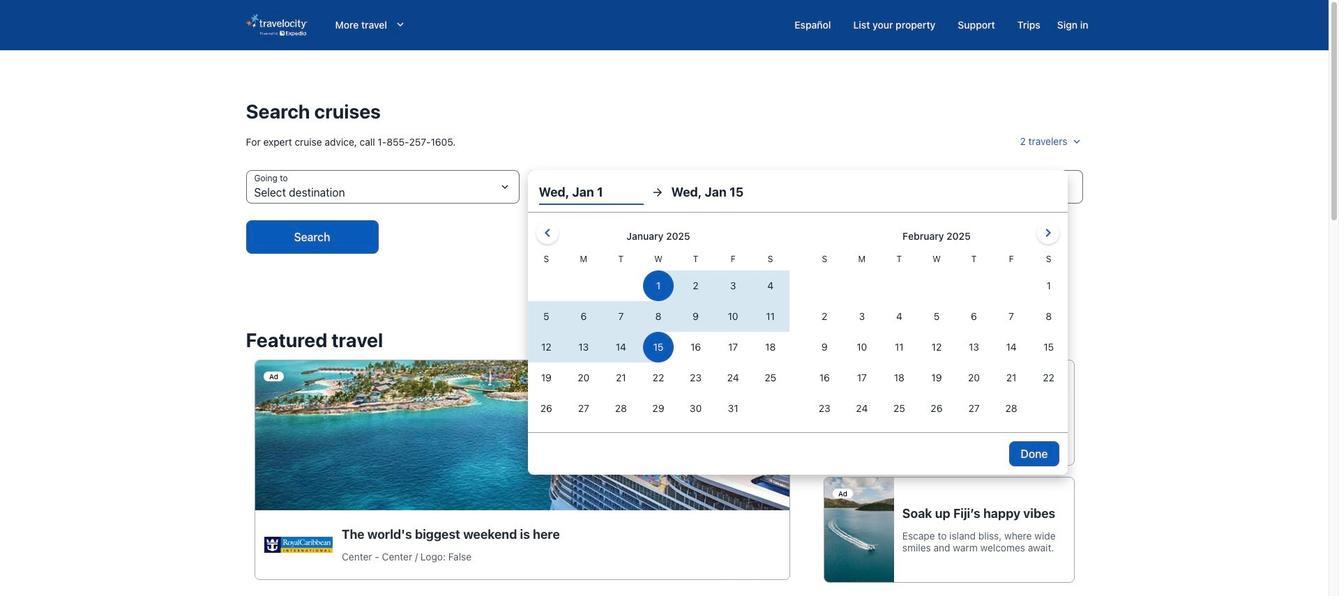 Task type: vqa. For each thing, say whether or not it's contained in the screenshot.
2 travelers image
yes



Task type: describe. For each thing, give the bounding box(es) containing it.
next month image
[[1040, 225, 1057, 241]]

2 travelers image
[[1071, 135, 1083, 148]]

featured travel region
[[238, 321, 1091, 592]]



Task type: locate. For each thing, give the bounding box(es) containing it.
main content
[[0, 50, 1329, 596]]

travelocity logo image
[[246, 14, 307, 36]]

previous month image
[[539, 225, 556, 241]]



